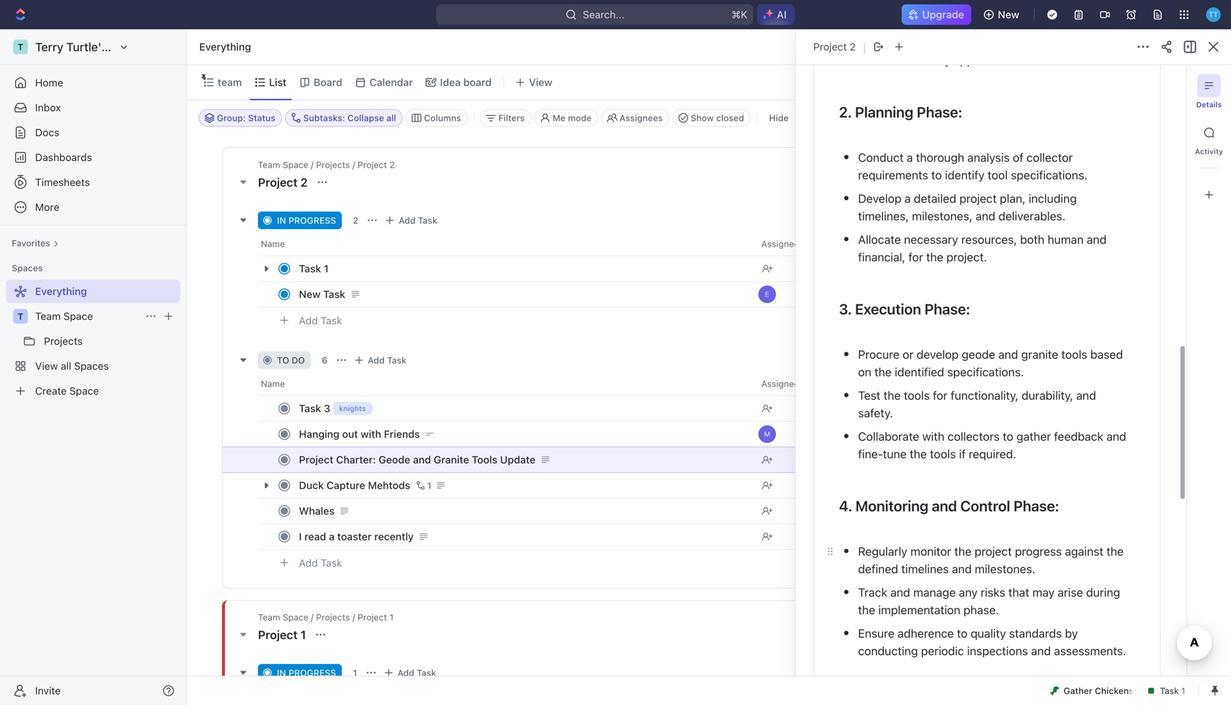 Task type: describe. For each thing, give the bounding box(es) containing it.
project charter: geode and granite tools update link
[[295, 450, 750, 471]]

progress for 1
[[289, 669, 336, 679]]

0 vertical spatial spaces
[[12, 263, 43, 273]]

update
[[500, 454, 536, 466]]

list
[[269, 76, 287, 88]]

timesheets
[[35, 176, 90, 188]]

granite
[[434, 454, 469, 466]]

inspections
[[968, 645, 1029, 659]]

a for develop
[[905, 192, 911, 206]]

0 horizontal spatial everything link
[[6, 280, 177, 304]]

ai
[[777, 8, 787, 21]]

group: status
[[217, 113, 276, 123]]

allocate
[[858, 233, 901, 247]]

team space / projects / project 2
[[258, 160, 395, 170]]

assignee for hanging out with friends
[[762, 379, 799, 389]]

monitoring
[[856, 498, 929, 515]]

project.
[[947, 250, 988, 264]]

including
[[1029, 192, 1077, 206]]

space for team space
[[63, 310, 93, 323]]

tool
[[988, 168, 1008, 182]]

track and manage any risks that may arise during the implementation phase.
[[858, 586, 1124, 618]]

projects for project 2
[[316, 160, 350, 170]]

team for project 2
[[258, 160, 280, 170]]

manage
[[914, 586, 956, 600]]

phase: for 2. planning phase:
[[917, 103, 963, 121]]

to left do at the left bottom of the page
[[277, 356, 289, 366]]

assignee button for hanging out with friends
[[753, 372, 870, 396]]

workspace
[[110, 40, 171, 54]]

periodic
[[921, 645, 964, 659]]

on
[[858, 365, 872, 379]]

create space
[[35, 385, 99, 397]]

monitor
[[911, 545, 952, 559]]

drumstick bite image
[[1051, 687, 1060, 696]]

project 2 |
[[814, 40, 866, 54]]

implementation
[[879, 604, 961, 618]]

1 inside task 1 link
[[324, 263, 329, 275]]

progress for 2
[[289, 216, 336, 226]]

identified
[[895, 365, 945, 379]]

team space link
[[35, 305, 139, 328]]

more button
[[6, 196, 180, 219]]

collapse
[[348, 113, 384, 123]]

detailed
[[914, 192, 957, 206]]

t for team space, , element
[[18, 312, 23, 322]]

sidebar navigation
[[0, 29, 190, 706]]

phase.
[[964, 604, 999, 618]]

spaces inside tree
[[74, 360, 109, 372]]

1 horizontal spatial everything link
[[196, 38, 255, 56]]

2 vertical spatial phase:
[[1014, 498, 1060, 515]]

any
[[959, 586, 978, 600]]

for inside test the tools for functionality, durability, and safety.
[[933, 389, 948, 403]]

standards
[[1010, 627, 1062, 641]]

home
[[35, 77, 63, 89]]

specifications. inside procure or develop geode and granite tools based on the identified specifications.
[[948, 365, 1024, 379]]

1 button
[[413, 479, 434, 493]]

team inside tree
[[35, 310, 61, 323]]

collector
[[1027, 151, 1073, 165]]

capture
[[327, 480, 365, 492]]

upgrade link
[[902, 4, 972, 25]]

develop
[[858, 192, 902, 206]]

group:
[[217, 113, 246, 123]]

all inside tree
[[61, 360, 71, 372]]

geode
[[962, 348, 996, 362]]

tools inside test the tools for functionality, durability, and safety.
[[904, 389, 930, 403]]

against
[[1065, 545, 1104, 559]]

obtain
[[858, 53, 894, 67]]

project 1
[[258, 629, 309, 643]]

project for project charter: geode and granite tools update
[[299, 454, 334, 466]]

ai button
[[757, 4, 795, 25]]

to inside conduct a thorough analysis of collector requirements to identify tool specifications.
[[932, 168, 942, 182]]

the inside collaborate with collectors to gather feedback and fine-tune the tools if required.
[[910, 448, 927, 461]]

and inside ensure adherence to quality standards by conducting periodic inspections and assessments.
[[1032, 645, 1051, 659]]

team link
[[215, 72, 242, 93]]

show
[[691, 113, 714, 123]]

project 2 link
[[814, 41, 856, 53]]

safety.
[[858, 407, 893, 420]]

functionality,
[[951, 389, 1019, 403]]

during
[[1087, 586, 1121, 600]]

necessary for allocate
[[904, 233, 959, 247]]

granite
[[1022, 348, 1059, 362]]

docs link
[[6, 121, 180, 144]]

show closed
[[691, 113, 745, 123]]

in progress for 1
[[277, 669, 336, 679]]

3. execution phase:
[[839, 301, 971, 318]]

terry
[[35, 40, 63, 54]]

regularly
[[858, 545, 908, 559]]

resources,
[[962, 233, 1018, 247]]

project for project 1
[[258, 629, 298, 643]]

turtle's
[[66, 40, 108, 54]]

for inside allocate necessary resources, both human and financial, for the project.
[[909, 250, 924, 264]]

hide button
[[764, 109, 795, 127]]

2.
[[839, 103, 852, 121]]

and inside collaborate with collectors to gather feedback and fine-tune the tools if required.
[[1107, 430, 1127, 444]]

everything for the right everything link
[[199, 41, 251, 53]]

in progress for 2
[[277, 216, 336, 226]]

1 name button from the top
[[258, 232, 753, 256]]

specifications. inside conduct a thorough analysis of collector requirements to identify tool specifications.
[[1011, 168, 1088, 182]]

and up 1 'button' on the left of page
[[413, 454, 431, 466]]

hide
[[769, 113, 789, 123]]

planning
[[855, 103, 914, 121]]

team space, , element
[[13, 309, 28, 324]]

closed
[[717, 113, 745, 123]]

to do
[[277, 356, 305, 366]]

recently
[[374, 531, 414, 543]]

and right approvals
[[1009, 53, 1029, 67]]

execution
[[855, 301, 922, 318]]

tune
[[883, 448, 907, 461]]

the right against
[[1107, 545, 1124, 559]]

2 vertical spatial a
[[329, 531, 335, 543]]

inbox link
[[6, 96, 180, 119]]

obtain necessary approvals and resources.
[[858, 53, 1087, 67]]

both
[[1021, 233, 1045, 247]]

control
[[961, 498, 1011, 515]]

search...
[[583, 8, 625, 21]]

that
[[1009, 586, 1030, 600]]

a for conduct
[[907, 151, 913, 165]]

and inside test the tools for functionality, durability, and safety.
[[1077, 389, 1097, 403]]

4.
[[839, 498, 853, 515]]

create space link
[[6, 380, 177, 403]]

test
[[858, 389, 881, 403]]

e button
[[753, 282, 870, 308]]



Task type: locate. For each thing, give the bounding box(es) containing it.
tree inside sidebar navigation
[[6, 280, 180, 403]]

0 horizontal spatial view
[[35, 360, 58, 372]]

space up the project 2
[[283, 160, 309, 170]]

2 in from the top
[[277, 669, 286, 679]]

ensure adherence to quality standards by conducting periodic inspections and assessments.
[[858, 627, 1127, 659]]

timelines,
[[858, 209, 909, 223]]

durability,
[[1022, 389, 1074, 403]]

the left project.
[[927, 250, 944, 264]]

idea board
[[440, 76, 492, 88]]

space inside team space link
[[63, 310, 93, 323]]

0 vertical spatial in progress
[[277, 216, 336, 226]]

1 assignee from the top
[[762, 239, 799, 249]]

the inside procure or develop geode and granite tools based on the identified specifications.
[[875, 365, 892, 379]]

phase: for 3. execution phase:
[[925, 301, 971, 318]]

new for new
[[998, 8, 1020, 21]]

0 vertical spatial everything link
[[196, 38, 255, 56]]

0 horizontal spatial with
[[361, 429, 381, 441]]

spaces up create space link
[[74, 360, 109, 372]]

to up required. on the right
[[1003, 430, 1014, 444]]

1 vertical spatial progress
[[1015, 545, 1062, 559]]

to down thorough
[[932, 168, 942, 182]]

tools inside procure or develop geode and granite tools based on the identified specifications.
[[1062, 348, 1088, 362]]

m button
[[753, 422, 870, 448]]

and inside "develop a detailed project plan, including timelines, milestones, and deliverables."
[[976, 209, 996, 223]]

tools
[[472, 454, 498, 466]]

0 horizontal spatial new
[[299, 288, 321, 301]]

new for new task
[[299, 288, 321, 301]]

the inside test the tools for functionality, durability, and safety.
[[884, 389, 901, 403]]

0 vertical spatial team
[[258, 160, 280, 170]]

phase: right the control
[[1014, 498, 1060, 515]]

with right out
[[361, 429, 381, 441]]

space down view all spaces link in the left of the page
[[69, 385, 99, 397]]

new inside button
[[998, 8, 1020, 21]]

inbox
[[35, 102, 61, 114]]

and inside 'regularly monitor the project progress against the defined timelines and milestones.'
[[952, 563, 972, 577]]

assignee
[[762, 239, 799, 249], [762, 379, 799, 389]]

projects
[[316, 160, 350, 170], [44, 335, 83, 347], [316, 613, 350, 623]]

tree containing everything
[[6, 280, 180, 403]]

2 inside project 2 |
[[850, 41, 856, 53]]

dashboards link
[[6, 146, 180, 169]]

adherence
[[898, 627, 954, 641]]

view all spaces
[[35, 360, 109, 372]]

terry turtle's wormspace, , element
[[13, 40, 28, 54]]

t left team space
[[18, 312, 23, 322]]

everything for the left everything link
[[35, 286, 87, 298]]

feedback
[[1055, 430, 1104, 444]]

project
[[814, 41, 847, 53], [358, 160, 387, 170], [258, 176, 298, 190], [299, 454, 334, 466], [358, 613, 387, 623], [258, 629, 298, 643]]

everything up team
[[199, 41, 251, 53]]

progress up milestones.
[[1015, 545, 1062, 559]]

everything inside tree
[[35, 286, 87, 298]]

progress down project 1
[[289, 669, 336, 679]]

charter:
[[336, 454, 376, 466]]

specifications. down the geode
[[948, 365, 1024, 379]]

view up me mode dropdown button at the top left
[[529, 76, 553, 88]]

0 vertical spatial progress
[[289, 216, 336, 226]]

space for team space / projects / project 2
[[283, 160, 309, 170]]

add task button
[[1130, 74, 1180, 91], [381, 212, 443, 229], [293, 312, 348, 330], [350, 352, 413, 369], [293, 555, 348, 573], [380, 665, 442, 683]]

0 vertical spatial name
[[261, 239, 285, 249]]

0 horizontal spatial all
[[61, 360, 71, 372]]

project inside 'regularly monitor the project progress against the defined timelines and milestones.'
[[975, 545, 1012, 559]]

assignee up m
[[762, 379, 799, 389]]

collectors
[[948, 430, 1000, 444]]

1 in progress from the top
[[277, 216, 336, 226]]

0 vertical spatial projects
[[316, 160, 350, 170]]

new button
[[978, 3, 1029, 26]]

team up the project 2
[[258, 160, 280, 170]]

track
[[858, 586, 888, 600]]

more
[[35, 201, 59, 213]]

new down task 1
[[299, 288, 321, 301]]

task
[[1155, 77, 1174, 88], [418, 216, 438, 226], [299, 263, 321, 275], [323, 288, 346, 301], [321, 315, 342, 327], [387, 356, 407, 366], [299, 403, 321, 415], [321, 558, 342, 570], [417, 669, 436, 679]]

1 vertical spatial phase:
[[925, 301, 971, 318]]

geode
[[379, 454, 410, 466]]

tree
[[6, 280, 180, 403]]

view inside button
[[529, 76, 553, 88]]

the right tune
[[910, 448, 927, 461]]

the down procure
[[875, 365, 892, 379]]

0 vertical spatial in
[[277, 216, 286, 226]]

assignee for new task
[[762, 239, 799, 249]]

and inside procure or develop geode and granite tools based on the identified specifications.
[[999, 348, 1019, 362]]

view for view
[[529, 76, 553, 88]]

spaces
[[12, 263, 43, 273], [74, 360, 109, 372]]

terry turtle's workspace
[[35, 40, 171, 54]]

space for create space
[[69, 385, 99, 397]]

board link
[[311, 72, 342, 93]]

in down project 1
[[277, 669, 286, 679]]

team right team space, , element
[[35, 310, 61, 323]]

1 vertical spatial a
[[905, 192, 911, 206]]

0 vertical spatial tools
[[1062, 348, 1088, 362]]

1 vertical spatial specifications.
[[948, 365, 1024, 379]]

0 vertical spatial new
[[998, 8, 1020, 21]]

mode
[[568, 113, 592, 123]]

me mode button
[[535, 109, 598, 127]]

1 horizontal spatial view
[[529, 76, 553, 88]]

2 assignee button from the top
[[753, 372, 870, 396]]

subtasks:
[[303, 113, 345, 123]]

1 vertical spatial for
[[933, 389, 948, 403]]

name button up the hanging out with friends link
[[258, 372, 753, 396]]

columns
[[424, 113, 461, 123]]

1 in from the top
[[277, 216, 286, 226]]

1 horizontal spatial everything
[[199, 41, 251, 53]]

0 vertical spatial for
[[909, 250, 924, 264]]

task 3
[[299, 403, 330, 415]]

1 vertical spatial assignee button
[[753, 372, 870, 396]]

and right durability,
[[1077, 389, 1097, 403]]

duck
[[299, 480, 324, 492]]

ensure
[[858, 627, 895, 641]]

and right human
[[1087, 233, 1107, 247]]

1 vertical spatial name button
[[258, 372, 753, 396]]

|
[[863, 40, 866, 54]]

specifications. down collector
[[1011, 168, 1088, 182]]

1 vertical spatial spaces
[[74, 360, 109, 372]]

view up create
[[35, 360, 58, 372]]

the inside track and manage any risks that may arise during the implementation phase.
[[858, 604, 876, 618]]

the down the "track"
[[858, 604, 876, 618]]

1 vertical spatial necessary
[[904, 233, 959, 247]]

1 vertical spatial all
[[61, 360, 71, 372]]

0 vertical spatial t
[[18, 42, 23, 52]]

a right read
[[329, 531, 335, 543]]

phase: up develop
[[925, 301, 971, 318]]

list link
[[266, 72, 287, 93]]

of
[[1013, 151, 1024, 165]]

progress down the project 2
[[289, 216, 336, 226]]

in down the project 2
[[277, 216, 286, 226]]

space inside create space link
[[69, 385, 99, 397]]

collaborate
[[858, 430, 920, 444]]

1 vertical spatial in
[[277, 669, 286, 679]]

docs
[[35, 126, 59, 139]]

t inside tree
[[18, 312, 23, 322]]

4. monitoring and control phase:
[[839, 498, 1060, 515]]

project down the "identify"
[[960, 192, 997, 206]]

2 name button from the top
[[258, 372, 753, 396]]

2
[[850, 41, 856, 53], [390, 160, 395, 170], [301, 176, 308, 190], [353, 216, 359, 226]]

2 vertical spatial tools
[[930, 448, 956, 461]]

name down the project 2
[[261, 239, 285, 249]]

necessary for obtain
[[897, 53, 951, 67]]

1 vertical spatial name
[[261, 379, 285, 389]]

0 horizontal spatial everything
[[35, 286, 87, 298]]

0 vertical spatial a
[[907, 151, 913, 165]]

1 vertical spatial assignee
[[762, 379, 799, 389]]

3
[[324, 403, 330, 415]]

a inside conduct a thorough analysis of collector requirements to identify tool specifications.
[[907, 151, 913, 165]]

with inside collaborate with collectors to gather feedback and fine-tune the tools if required.
[[923, 430, 945, 444]]

1 horizontal spatial with
[[923, 430, 945, 444]]

task 1 link
[[295, 258, 750, 280]]

and inside allocate necessary resources, both human and financial, for the project.
[[1087, 233, 1107, 247]]

1 vertical spatial project
[[975, 545, 1012, 559]]

0 vertical spatial specifications.
[[1011, 168, 1088, 182]]

spaces down favorites
[[12, 263, 43, 273]]

0 vertical spatial everything
[[199, 41, 251, 53]]

1 horizontal spatial all
[[387, 113, 396, 123]]

2 name from the top
[[261, 379, 285, 389]]

filters button
[[480, 109, 532, 127]]

in for 2
[[277, 216, 286, 226]]

/
[[311, 160, 314, 170], [353, 160, 355, 170], [311, 613, 314, 623], [353, 613, 355, 623]]

projects for project 1
[[316, 613, 350, 623]]

name button up task 1 link
[[258, 232, 753, 256]]

phase: up thorough
[[917, 103, 963, 121]]

arise
[[1058, 586, 1084, 600]]

add task
[[1136, 77, 1174, 88], [399, 216, 438, 226], [299, 315, 342, 327], [368, 356, 407, 366], [299, 558, 342, 570], [398, 669, 436, 679]]

assessments.
[[1054, 645, 1127, 659]]

assignee up e
[[762, 239, 799, 249]]

project inside "develop a detailed project plan, including timelines, milestones, and deliverables."
[[960, 192, 997, 206]]

read
[[305, 531, 326, 543]]

0 vertical spatial assignee
[[762, 239, 799, 249]]

necessary down upgrade link
[[897, 53, 951, 67]]

everything link up team space link
[[6, 280, 177, 304]]

to inside collaborate with collectors to gather feedback and fine-tune the tools if required.
[[1003, 430, 1014, 444]]

project up milestones.
[[975, 545, 1012, 559]]

0 vertical spatial name button
[[258, 232, 753, 256]]

in
[[277, 216, 286, 226], [277, 669, 286, 679]]

1 name from the top
[[261, 239, 285, 249]]

new task link
[[295, 284, 750, 305]]

t
[[18, 42, 23, 52], [18, 312, 23, 322]]

1 vertical spatial t
[[18, 312, 23, 322]]

necessary down milestones,
[[904, 233, 959, 247]]

i
[[299, 531, 302, 543]]

for right financial,
[[909, 250, 924, 264]]

view inside sidebar navigation
[[35, 360, 58, 372]]

with left "collectors"
[[923, 430, 945, 444]]

1 horizontal spatial tools
[[930, 448, 956, 461]]

1 t from the top
[[18, 42, 23, 52]]

2 t from the top
[[18, 312, 23, 322]]

human
[[1048, 233, 1084, 247]]

required.
[[969, 448, 1017, 461]]

upgrade
[[923, 8, 965, 21]]

Search tasks... text field
[[1076, 107, 1223, 129]]

space for team space / projects / project 1
[[283, 613, 309, 623]]

knights
[[339, 405, 366, 413]]

1 vertical spatial tools
[[904, 389, 930, 403]]

1 horizontal spatial new
[[998, 8, 1020, 21]]

project for progress
[[975, 545, 1012, 559]]

in progress down project 1
[[277, 669, 336, 679]]

everything up team space
[[35, 286, 87, 298]]

regularly monitor the project progress against the defined timelines and milestones.
[[858, 545, 1127, 577]]

task sidebar navigation tab list
[[1194, 74, 1226, 207]]

1 vertical spatial new
[[299, 288, 321, 301]]

2 assignee from the top
[[762, 379, 799, 389]]

0 horizontal spatial for
[[909, 250, 924, 264]]

1 vertical spatial view
[[35, 360, 58, 372]]

view button
[[510, 65, 633, 100]]

team for project 1
[[258, 613, 280, 623]]

gather
[[1017, 430, 1051, 444]]

tools left based
[[1062, 348, 1088, 362]]

risks
[[981, 586, 1006, 600]]

view for view all spaces
[[35, 360, 58, 372]]

1 vertical spatial everything link
[[6, 280, 177, 304]]

and left the control
[[932, 498, 958, 515]]

1 horizontal spatial spaces
[[74, 360, 109, 372]]

assignee button up e 'dropdown button'
[[753, 232, 870, 256]]

2 vertical spatial projects
[[316, 613, 350, 623]]

1 assignee button from the top
[[753, 232, 870, 256]]

in for 1
[[277, 669, 286, 679]]

necessary inside allocate necessary resources, both human and financial, for the project.
[[904, 233, 959, 247]]

team up project 1
[[258, 613, 280, 623]]

out
[[342, 429, 358, 441]]

t for terry turtle's wormspace, , element
[[18, 42, 23, 52]]

milestones.
[[975, 563, 1036, 577]]

space up project 1
[[283, 613, 309, 623]]

in progress down the project 2
[[277, 216, 336, 226]]

and up resources,
[[976, 209, 996, 223]]

defined
[[858, 563, 899, 577]]

to inside ensure adherence to quality standards by conducting periodic inspections and assessments.
[[957, 627, 968, 641]]

0 vertical spatial project
[[960, 192, 997, 206]]

the inside allocate necessary resources, both human and financial, for the project.
[[927, 250, 944, 264]]

1 vertical spatial in progress
[[277, 669, 336, 679]]

and down standards
[[1032, 645, 1051, 659]]

tt
[[1209, 10, 1219, 19]]

analysis
[[968, 151, 1010, 165]]

1 vertical spatial projects
[[44, 335, 83, 347]]

view
[[529, 76, 553, 88], [35, 360, 58, 372]]

1 vertical spatial everything
[[35, 286, 87, 298]]

and up implementation
[[891, 586, 911, 600]]

to left quality
[[957, 627, 968, 641]]

project inside project 2 |
[[814, 41, 847, 53]]

name button
[[258, 232, 753, 256], [258, 372, 753, 396]]

tools down identified
[[904, 389, 930, 403]]

2 vertical spatial progress
[[289, 669, 336, 679]]

0 vertical spatial phase:
[[917, 103, 963, 121]]

t left "terry"
[[18, 42, 23, 52]]

tools left if
[[930, 448, 956, 461]]

the right monitor
[[955, 545, 972, 559]]

0 vertical spatial necessary
[[897, 53, 951, 67]]

project for project 2 |
[[814, 41, 847, 53]]

0 horizontal spatial spaces
[[12, 263, 43, 273]]

1 vertical spatial team
[[35, 310, 61, 323]]

tools inside collaborate with collectors to gather feedback and fine-tune the tools if required.
[[930, 448, 956, 461]]

all up create space
[[61, 360, 71, 372]]

project for plan,
[[960, 192, 997, 206]]

the right test
[[884, 389, 901, 403]]

friends
[[384, 429, 420, 441]]

a inside "develop a detailed project plan, including timelines, milestones, and deliverables."
[[905, 192, 911, 206]]

a left detailed
[[905, 192, 911, 206]]

1 inside 1 'button'
[[427, 481, 432, 491]]

favorites button
[[6, 235, 65, 252]]

by
[[1065, 627, 1078, 641]]

projects inside sidebar navigation
[[44, 335, 83, 347]]

1 horizontal spatial for
[[933, 389, 948, 403]]

0 vertical spatial all
[[387, 113, 396, 123]]

0 horizontal spatial tools
[[904, 389, 930, 403]]

everything link up team
[[196, 38, 255, 56]]

and inside track and manage any risks that may arise during the implementation phase.
[[891, 586, 911, 600]]

everything link
[[196, 38, 255, 56], [6, 280, 177, 304]]

m
[[764, 430, 771, 439]]

view button
[[510, 72, 558, 93]]

2 vertical spatial team
[[258, 613, 280, 623]]

and right feedback
[[1107, 430, 1127, 444]]

name down to do
[[261, 379, 285, 389]]

project for project 2
[[258, 176, 298, 190]]

2 horizontal spatial tools
[[1062, 348, 1088, 362]]

all right collapse
[[387, 113, 396, 123]]

team space
[[35, 310, 93, 323]]

assignee button for new task
[[753, 232, 870, 256]]

0 vertical spatial assignee button
[[753, 232, 870, 256]]

2 in progress from the top
[[277, 669, 336, 679]]

0 vertical spatial view
[[529, 76, 553, 88]]

fine-
[[858, 448, 883, 461]]

in progress
[[277, 216, 336, 226], [277, 669, 336, 679]]

progress inside 'regularly monitor the project progress against the defined timelines and milestones.'
[[1015, 545, 1062, 559]]

duck capture mehtods
[[299, 480, 411, 492]]

new up approvals
[[998, 8, 1020, 21]]

for down identified
[[933, 389, 948, 403]]

assignee button up 'm' dropdown button on the right bottom of the page
[[753, 372, 870, 396]]

toaster
[[337, 531, 372, 543]]

space up projects link
[[63, 310, 93, 323]]

and up any
[[952, 563, 972, 577]]

a up requirements
[[907, 151, 913, 165]]

and right the geode
[[999, 348, 1019, 362]]



Task type: vqa. For each thing, say whether or not it's contained in the screenshot.
Due Date 'dropdown button'
no



